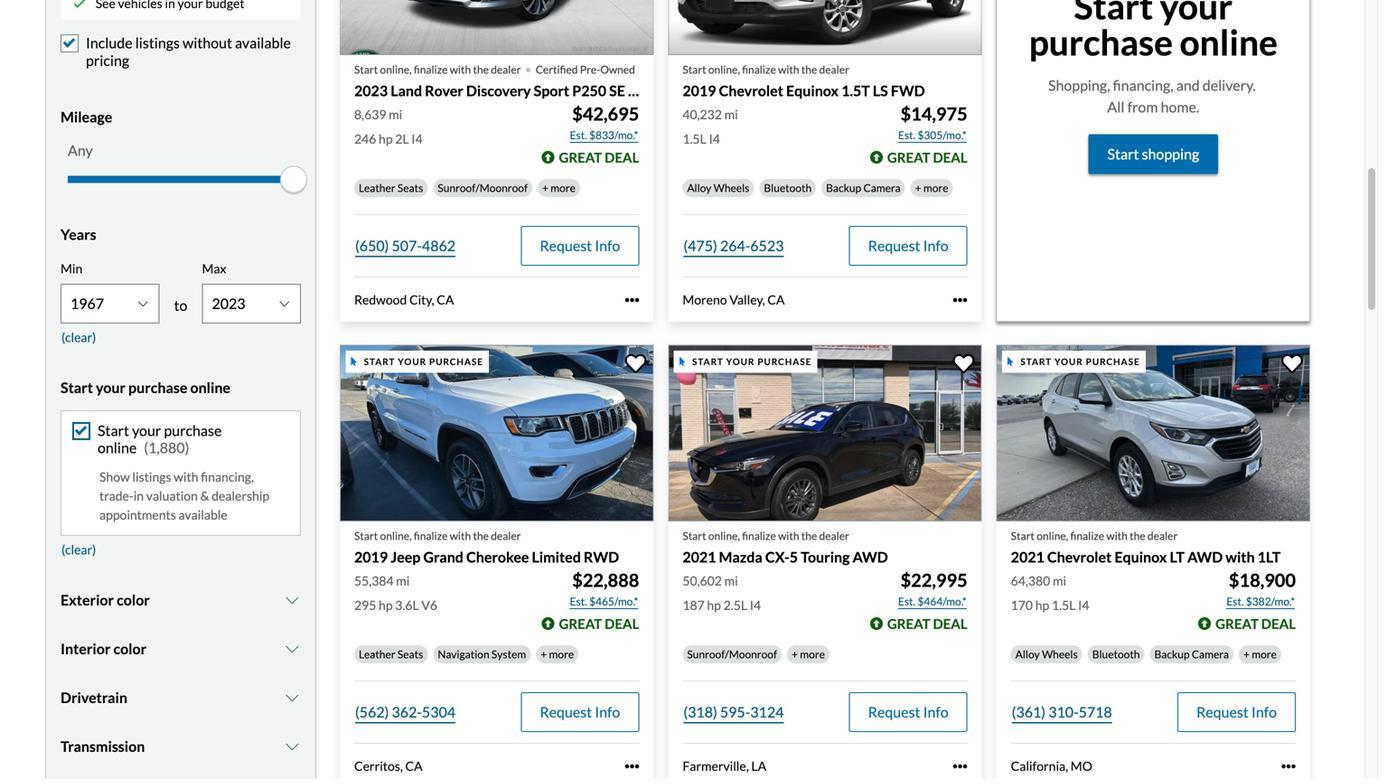 Task type: describe. For each thing, give the bounding box(es) containing it.
great deal for $42,695
[[559, 149, 639, 165]]

start online, finalize with the dealer 2019 chevrolet equinox 1.5t ls fwd
[[683, 63, 925, 99]]

8,639 mi 246 hp 2l i4
[[354, 107, 423, 146]]

great for $22,995
[[888, 616, 931, 632]]

0 horizontal spatial sunroof/moonroof
[[438, 181, 528, 194]]

start your purchase online for financing,
[[1029, 0, 1278, 63]]

request info button for $14,975
[[849, 226, 968, 266]]

request info for $42,695
[[540, 237, 620, 255]]

request for $14,975
[[868, 237, 921, 255]]

ellipsis h image for $22,995
[[953, 759, 968, 774]]

shopping, financing, and delivery. all from home.
[[1049, 77, 1259, 116]]

mazda
[[719, 548, 763, 566]]

dealership
[[212, 488, 270, 504]]

bluetooth for $18,900
[[1093, 648, 1140, 661]]

alloy wheels for $14,975
[[687, 181, 750, 194]]

est. for $14,975
[[898, 128, 916, 142]]

(clear) button for show listings with financing, trade-in valuation & dealership appointments available
[[61, 536, 97, 563]]

1 horizontal spatial sunroof/moonroof
[[687, 648, 777, 661]]

backup camera for $14,975
[[826, 181, 901, 194]]

r-
[[628, 82, 643, 99]]

the for $42,695
[[473, 63, 489, 76]]

online, for $22,888
[[380, 529, 412, 542]]

start online, finalize with the dealer · certified pre-owned 2023 land rover discovery sport p250 se r-dynamic awd
[[354, 51, 739, 99]]

start inside start online, finalize with the dealer 2021 chevrolet equinox lt awd with 1lt
[[1011, 529, 1035, 542]]

mi for $18,900
[[1053, 573, 1067, 589]]

awd inside start online, finalize with the dealer 2021 mazda cx-5 touring awd
[[853, 548, 888, 566]]

info for $22,995
[[924, 704, 949, 721]]

without
[[183, 34, 232, 52]]

redwood city, ca
[[354, 292, 454, 307]]

(562)
[[355, 704, 389, 721]]

est. $464/mo.* button
[[898, 593, 968, 611]]

with for $14,975
[[778, 63, 800, 76]]

navigation system
[[438, 648, 526, 661]]

$14,975 est. $305/mo.*
[[898, 103, 968, 142]]

cherokee
[[466, 548, 529, 566]]

the for $14,975
[[802, 63, 817, 76]]

equinox for $18,900
[[1115, 548, 1167, 566]]

170
[[1011, 598, 1033, 613]]

awd inside start online, finalize with the dealer 2021 chevrolet equinox lt awd with 1lt
[[1188, 548, 1223, 566]]

jeep
[[391, 548, 421, 566]]

listings for without
[[135, 34, 180, 52]]

transmission
[[61, 738, 145, 756]]

request info button for $18,900
[[1178, 693, 1296, 732]]

request info for $22,995
[[868, 704, 949, 721]]

silver 2021 chevrolet equinox lt awd with 1lt suv / crossover four-wheel drive automatic image
[[997, 345, 1311, 522]]

financing, inside shopping, financing, and delivery. all from home.
[[1113, 77, 1174, 94]]

dealer for $18,900
[[1148, 529, 1178, 542]]

mouse pointer image
[[351, 357, 357, 366]]

years
[[61, 226, 96, 243]]

request for $22,888
[[540, 704, 592, 721]]

1.5t
[[842, 82, 870, 99]]

exterior color
[[61, 591, 150, 609]]

(clear) button for to
[[61, 323, 97, 351]]

i4 inside 40,232 mi 1.5l i4
[[709, 131, 720, 146]]

request for $18,900
[[1197, 704, 1249, 721]]

drivetrain
[[61, 689, 127, 707]]

deal for $42,695
[[605, 149, 639, 165]]

0 horizontal spatial ca
[[405, 759, 423, 774]]

backup camera for $18,900
[[1155, 648, 1229, 661]]

(562) 362-5304
[[355, 704, 456, 721]]

drivetrain button
[[61, 676, 301, 721]]

deal for $22,888
[[605, 616, 639, 632]]

white 2019 chevrolet equinox 1.5t ls fwd suv / crossover front-wheel drive automatic image
[[668, 0, 982, 55]]

min
[[61, 261, 82, 276]]

info for $42,695
[[595, 237, 620, 255]]

hp for $22,995
[[707, 598, 721, 613]]

owned
[[601, 63, 635, 76]]

great deal for $14,975
[[888, 149, 968, 165]]

fwd
[[891, 82, 925, 99]]

i4 for $18,900
[[1079, 598, 1090, 613]]

(650)
[[355, 237, 389, 255]]

mileage button
[[61, 94, 301, 140]]

finalize for $14,975
[[742, 63, 776, 76]]

264-
[[720, 237, 751, 255]]

1lt
[[1258, 548, 1281, 566]]

55,384
[[354, 573, 394, 589]]

online inside dropdown button
[[190, 379, 231, 396]]

mi for $22,888
[[396, 573, 410, 589]]

eiger grey metallic 2023 land rover discovery sport p250 se r-dynamic awd suv / crossover all-wheel drive automatic image
[[340, 0, 654, 55]]

wheels for $14,975
[[714, 181, 750, 194]]

$18,900
[[1229, 570, 1296, 591]]

(361)
[[1012, 704, 1046, 721]]

interior
[[61, 640, 111, 658]]

2019 for $22,888
[[354, 548, 388, 566]]

with inside 'show listings with financing, trade-in valuation & dealership appointments available'
[[174, 469, 198, 485]]

discovery
[[466, 82, 531, 99]]

chevron down image for drivetrain
[[283, 691, 301, 705]]

online, for $14,975
[[709, 63, 740, 76]]

$22,888
[[572, 570, 639, 591]]

$305/mo.*
[[918, 128, 967, 142]]

$465/mo.*
[[589, 595, 639, 608]]

purchase inside dropdown button
[[128, 379, 187, 396]]

with for $22,888
[[450, 529, 471, 542]]

request for $42,695
[[540, 237, 592, 255]]

request info button for $22,888
[[521, 693, 639, 732]]

start inside "start online, finalize with the dealer · certified pre-owned 2023 land rover discovery sport p250 se r-dynamic awd"
[[354, 63, 378, 76]]

start inside start online, finalize with the dealer 2019 chevrolet equinox 1.5t ls fwd
[[683, 63, 707, 76]]

backup for $18,900
[[1155, 648, 1190, 661]]

$14,975
[[901, 103, 968, 125]]

2.5l
[[724, 598, 748, 613]]

the for $18,900
[[1130, 529, 1146, 542]]

cerritos, ca
[[354, 759, 423, 774]]

great deal for $22,995
[[888, 616, 968, 632]]

color for interior color
[[113, 640, 147, 658]]

show listings with financing, trade-in valuation & dealership appointments available
[[99, 469, 270, 523]]

i4 for $22,995
[[750, 598, 761, 613]]

great for $42,695
[[559, 149, 602, 165]]

request info for $22,888
[[540, 704, 620, 721]]

great deal for $18,900
[[1216, 616, 1296, 632]]

187
[[683, 598, 705, 613]]

shopping
[[1142, 145, 1200, 163]]

redwood
[[354, 292, 407, 307]]

(562) 362-5304 button
[[354, 693, 457, 732]]

i4 for $42,695
[[412, 131, 423, 146]]

wheels for $18,900
[[1042, 648, 1078, 661]]

online, for $22,995
[[709, 529, 740, 542]]

dynamic
[[643, 82, 700, 99]]

5
[[790, 548, 798, 566]]

chevron down image for transmission
[[283, 740, 301, 754]]

start shopping
[[1108, 145, 1200, 163]]

(361) 310-5718
[[1012, 704, 1113, 721]]

finalize for $22,995
[[742, 529, 776, 542]]

alloy for $14,975
[[687, 181, 712, 194]]

40,232 mi 1.5l i4
[[683, 107, 738, 146]]

(475) 264-6523 button
[[683, 226, 785, 266]]

est. for $22,995
[[898, 595, 916, 608]]

(475) 264-6523
[[684, 237, 784, 255]]

dealer for $22,995
[[820, 529, 850, 542]]

california,
[[1011, 759, 1069, 774]]

exterior color button
[[61, 578, 301, 623]]

lt
[[1170, 548, 1185, 566]]

mo
[[1071, 759, 1093, 774]]

start your purchase online button
[[61, 365, 301, 410]]

dealer for $14,975
[[820, 63, 850, 76]]

request info for $18,900
[[1197, 704, 1277, 721]]

(318) 595-3124
[[684, 704, 784, 721]]

$833/mo.*
[[589, 128, 639, 142]]

8,639
[[354, 107, 386, 122]]

ca for 2019
[[768, 292, 785, 307]]

cx-
[[766, 548, 790, 566]]

2021 for $18,900
[[1011, 548, 1045, 566]]

delivery.
[[1203, 77, 1256, 94]]

$22,995
[[901, 570, 968, 591]]

est. for $42,695
[[570, 128, 587, 142]]

with for $18,900
[[1107, 529, 1128, 542]]

chevron down image for exterior color
[[283, 593, 301, 608]]

include
[[86, 34, 133, 52]]

home.
[[1161, 98, 1200, 116]]



Task type: locate. For each thing, give the bounding box(es) containing it.
1 (clear) from the top
[[61, 329, 96, 345]]

0 vertical spatial available
[[235, 34, 291, 52]]

hp right 170
[[1036, 598, 1050, 613]]

1 vertical spatial alloy wheels
[[1016, 648, 1078, 661]]

3 start your purchase from the left
[[1021, 356, 1141, 367]]

1 horizontal spatial backup camera
[[1155, 648, 1229, 661]]

ellipsis h image left farmerville,
[[625, 759, 639, 774]]

1 horizontal spatial mouse pointer image
[[1008, 357, 1014, 366]]

pre-
[[580, 63, 601, 76]]

leather seats for ·
[[359, 181, 423, 194]]

listings inside 'show listings with financing, trade-in valuation & dealership appointments available'
[[132, 469, 171, 485]]

1 vertical spatial equinox
[[1115, 548, 1167, 566]]

1 vertical spatial (clear) button
[[61, 536, 97, 563]]

great down est. $464/mo.* button
[[888, 616, 931, 632]]

0 vertical spatial equinox
[[786, 82, 839, 99]]

chevron down image inside interior color dropdown button
[[283, 642, 301, 657]]

ls
[[873, 82, 888, 99]]

finalize down white 2019 chevrolet equinox 1.5t ls fwd suv / crossover front-wheel drive automatic image
[[742, 63, 776, 76]]

$22,888 est. $465/mo.*
[[570, 570, 639, 608]]

hp for $42,695
[[379, 131, 393, 146]]

alloy up (475)
[[687, 181, 712, 194]]

hp left '2l'
[[379, 131, 393, 146]]

request info button
[[521, 226, 639, 266], [849, 226, 968, 266], [521, 693, 639, 732], [849, 693, 968, 732], [1178, 693, 1296, 732]]

(1,880)
[[144, 439, 189, 457]]

wheels up (361) 310-5718
[[1042, 648, 1078, 661]]

awd
[[703, 82, 739, 99], [853, 548, 888, 566], [1188, 548, 1223, 566]]

leather for ·
[[359, 181, 396, 194]]

rwd
[[584, 548, 619, 566]]

295
[[354, 598, 376, 613]]

5718
[[1079, 704, 1113, 721]]

est. $465/mo.* button
[[569, 593, 639, 611]]

chevrolet inside start online, finalize with the dealer 2021 chevrolet equinox lt awd with 1lt
[[1048, 548, 1112, 566]]

finalize
[[414, 63, 448, 76], [742, 63, 776, 76], [414, 529, 448, 542], [742, 529, 776, 542], [1071, 529, 1105, 542]]

3124
[[751, 704, 784, 721]]

1 ellipsis h image from the left
[[625, 759, 639, 774]]

i4 inside the 8,639 mi 246 hp 2l i4
[[412, 131, 423, 146]]

alloy wheels up (475) 264-6523
[[687, 181, 750, 194]]

dealer inside start online, finalize with the dealer 2021 chevrolet equinox lt awd with 1lt
[[1148, 529, 1178, 542]]

mi inside 50,602 mi 187 hp 2.5l i4
[[725, 573, 738, 589]]

financing, up from
[[1113, 77, 1174, 94]]

1 vertical spatial 1.5l
[[1052, 598, 1076, 613]]

ca for ·
[[437, 292, 454, 307]]

0 horizontal spatial equinox
[[786, 82, 839, 99]]

chevron down image
[[283, 691, 301, 705], [283, 740, 301, 754]]

2019 inside start online, finalize with the dealer 2019 chevrolet equinox 1.5t ls fwd
[[683, 82, 716, 99]]

mouse pointer image for $18,900
[[1008, 357, 1014, 366]]

the for $22,995
[[802, 529, 817, 542]]

start your purchase for $22,995
[[693, 356, 812, 367]]

with inside start online, finalize with the dealer 2021 mazda cx-5 touring awd
[[778, 529, 800, 542]]

0 vertical spatial sunroof/moonroof
[[438, 181, 528, 194]]

start your purchase for $22,888
[[364, 356, 484, 367]]

mi inside the 8,639 mi 246 hp 2l i4
[[389, 107, 403, 122]]

i4 right 2.5l at the right bottom
[[750, 598, 761, 613]]

chevrolet up 40,232
[[719, 82, 784, 99]]

request for $22,995
[[868, 704, 921, 721]]

5304
[[422, 704, 456, 721]]

1 horizontal spatial alloy
[[1016, 648, 1040, 661]]

great deal down the est. $382/mo.* button
[[1216, 616, 1296, 632]]

ca right the city,
[[437, 292, 454, 307]]

start your purchase online
[[1029, 0, 1278, 63], [61, 379, 231, 396], [98, 422, 222, 457]]

hp for $22,888
[[379, 598, 393, 613]]

est. for $22,888
[[570, 595, 587, 608]]

great down est. $833/mo.* button
[[559, 149, 602, 165]]

leather seats down '2l'
[[359, 181, 423, 194]]

trade-
[[99, 488, 134, 504]]

show
[[99, 469, 130, 485]]

ellipsis h image
[[625, 759, 639, 774], [953, 759, 968, 774]]

0 horizontal spatial available
[[179, 507, 228, 523]]

equinox inside start online, finalize with the dealer 2021 chevrolet equinox lt awd with 1lt
[[1115, 548, 1167, 566]]

great deal down est. $833/mo.* button
[[559, 149, 639, 165]]

request
[[540, 237, 592, 255], [868, 237, 921, 255], [540, 704, 592, 721], [868, 704, 921, 721], [1197, 704, 1249, 721]]

est. for $18,900
[[1227, 595, 1244, 608]]

pricing
[[86, 51, 129, 69]]

with inside start online, finalize with the dealer 2019 chevrolet equinox 1.5t ls fwd
[[778, 63, 800, 76]]

mi right 64,380
[[1053, 573, 1067, 589]]

(650) 507-4862 button
[[354, 226, 457, 266]]

0 horizontal spatial financing,
[[201, 469, 254, 485]]

0 horizontal spatial online
[[98, 439, 137, 457]]

0 horizontal spatial mouse pointer image
[[680, 357, 685, 366]]

listings up "in"
[[132, 469, 171, 485]]

leather
[[359, 181, 396, 194], [359, 648, 396, 661]]

0 vertical spatial camera
[[864, 181, 901, 194]]

deal for $14,975
[[933, 149, 968, 165]]

2 (clear) button from the top
[[61, 536, 97, 563]]

2 leather from the top
[[359, 648, 396, 661]]

i4 inside 50,602 mi 187 hp 2.5l i4
[[750, 598, 761, 613]]

1 vertical spatial financing,
[[201, 469, 254, 485]]

great for $14,975
[[888, 149, 931, 165]]

0 horizontal spatial camera
[[864, 181, 901, 194]]

1 vertical spatial 2019
[[354, 548, 388, 566]]

online, up "jeep"
[[380, 529, 412, 542]]

camera for $18,900
[[1192, 648, 1229, 661]]

mouse pointer image
[[680, 357, 685, 366], [1008, 357, 1014, 366]]

equinox for $14,975
[[786, 82, 839, 99]]

appointments
[[99, 507, 176, 523]]

wheels
[[714, 181, 750, 194], [1042, 648, 1078, 661]]

dealer left ·
[[491, 63, 521, 76]]

leather seats down the 3.6l
[[359, 648, 423, 661]]

0 horizontal spatial alloy wheels
[[687, 181, 750, 194]]

1 horizontal spatial wheels
[[1042, 648, 1078, 661]]

great deal down est. $465/mo.* button
[[559, 616, 639, 632]]

0 vertical spatial (clear)
[[61, 329, 96, 345]]

1 vertical spatial sunroof/moonroof
[[687, 648, 777, 661]]

the for $22,888
[[473, 529, 489, 542]]

and
[[1177, 77, 1200, 94]]

deal down $464/mo.*
[[933, 616, 968, 632]]

camera down the est. $382/mo.* button
[[1192, 648, 1229, 661]]

the inside "start online, finalize with the dealer · certified pre-owned 2023 land rover discovery sport p250 se r-dynamic awd"
[[473, 63, 489, 76]]

start inside dropdown button
[[61, 379, 93, 396]]

(361) 310-5718 button
[[1011, 693, 1114, 732]]

finalize inside "start online, finalize with the dealer · certified pre-owned 2023 land rover discovery sport p250 se r-dynamic awd"
[[414, 63, 448, 76]]

financing, inside 'show listings with financing, trade-in valuation & dealership appointments available'
[[201, 469, 254, 485]]

available inside include listings without available pricing
[[235, 34, 291, 52]]

great down est. $465/mo.* button
[[559, 616, 602, 632]]

online, up land
[[380, 63, 412, 76]]

color for exterior color
[[117, 591, 150, 609]]

ca right the valley,
[[768, 292, 785, 307]]

2 chevron down image from the top
[[283, 642, 301, 657]]

finalize inside start online, finalize with the dealer 2021 chevrolet equinox lt awd with 1lt
[[1071, 529, 1105, 542]]

1 horizontal spatial available
[[235, 34, 291, 52]]

0 vertical spatial bluetooth
[[764, 181, 812, 194]]

mi inside 55,384 mi 295 hp 3.6l v6
[[396, 573, 410, 589]]

1 start your purchase from the left
[[364, 356, 484, 367]]

dealer up '1.5t'
[[820, 63, 850, 76]]

dealer for $22,888
[[491, 529, 521, 542]]

hp inside the 8,639 mi 246 hp 2l i4
[[379, 131, 393, 146]]

equinox inside start online, finalize with the dealer 2019 chevrolet equinox 1.5t ls fwd
[[786, 82, 839, 99]]

transmission button
[[61, 724, 301, 770]]

2 vertical spatial start your purchase online
[[98, 422, 222, 457]]

0 horizontal spatial 2019
[[354, 548, 388, 566]]

mi up '2l'
[[389, 107, 403, 122]]

deal down "$382/mo.*"
[[1262, 616, 1296, 632]]

0 vertical spatial online
[[1180, 21, 1278, 63]]

1.5l inside 40,232 mi 1.5l i4
[[683, 131, 707, 146]]

1 seats from the top
[[398, 181, 423, 194]]

online, up 64,380
[[1037, 529, 1069, 542]]

finalize up 'grand'
[[414, 529, 448, 542]]

mi down "jeep"
[[396, 573, 410, 589]]

mi inside 64,380 mi 170 hp 1.5l i4
[[1053, 573, 1067, 589]]

507-
[[392, 237, 422, 255]]

leather down '246'
[[359, 181, 396, 194]]

great for $18,900
[[1216, 616, 1259, 632]]

2 horizontal spatial online
[[1180, 21, 1278, 63]]

1 horizontal spatial bluetooth
[[1093, 648, 1140, 661]]

hp inside 55,384 mi 295 hp 3.6l v6
[[379, 598, 393, 613]]

0 horizontal spatial 2021
[[683, 548, 716, 566]]

deal for $18,900
[[1262, 616, 1296, 632]]

bright white clearcoat 2019 jeep grand cherokee limited rwd suv / crossover 4x2 8-speed automatic image
[[340, 345, 654, 522]]

2021 inside start online, finalize with the dealer 2021 chevrolet equinox lt awd with 1lt
[[1011, 548, 1045, 566]]

deal down $465/mo.*
[[605, 616, 639, 632]]

0 vertical spatial (clear) button
[[61, 323, 97, 351]]

finalize up 64,380 mi 170 hp 1.5l i4
[[1071, 529, 1105, 542]]

p250
[[572, 82, 607, 99]]

1 horizontal spatial awd
[[853, 548, 888, 566]]

listings right include
[[135, 34, 180, 52]]

1.5l inside 64,380 mi 170 hp 1.5l i4
[[1052, 598, 1076, 613]]

hp inside 50,602 mi 187 hp 2.5l i4
[[707, 598, 721, 613]]

listings inside include listings without available pricing
[[135, 34, 180, 52]]

1 horizontal spatial start your purchase
[[693, 356, 812, 367]]

alloy down 170
[[1016, 648, 1040, 661]]

dealer up lt
[[1148, 529, 1178, 542]]

0 horizontal spatial alloy
[[687, 181, 712, 194]]

seats down '2l'
[[398, 181, 423, 194]]

the inside start online, finalize with the dealer 2021 chevrolet equinox lt awd with 1lt
[[1130, 529, 1146, 542]]

ellipsis h image for ·
[[625, 293, 639, 307]]

est. down $42,695
[[570, 128, 587, 142]]

595-
[[720, 704, 751, 721]]

1 vertical spatial chevrolet
[[1048, 548, 1112, 566]]

sunroof/moonroof down 2.5l at the right bottom
[[687, 648, 777, 661]]

dealer inside "start online, finalize with the dealer · certified pre-owned 2023 land rover discovery sport p250 se r-dynamic awd"
[[491, 63, 521, 76]]

0 vertical spatial 1.5l
[[683, 131, 707, 146]]

2 2021 from the left
[[1011, 548, 1045, 566]]

awd right lt
[[1188, 548, 1223, 566]]

chevron down image for interior color
[[283, 642, 301, 657]]

1 mouse pointer image from the left
[[680, 357, 685, 366]]

0 horizontal spatial 1.5l
[[683, 131, 707, 146]]

the
[[473, 63, 489, 76], [802, 63, 817, 76], [473, 529, 489, 542], [802, 529, 817, 542], [1130, 529, 1146, 542]]

california, mo
[[1011, 759, 1093, 774]]

1 horizontal spatial financing,
[[1113, 77, 1174, 94]]

0 vertical spatial seats
[[398, 181, 423, 194]]

2 chevron down image from the top
[[283, 740, 301, 754]]

0 horizontal spatial bluetooth
[[764, 181, 812, 194]]

0 vertical spatial color
[[117, 591, 150, 609]]

$42,695
[[572, 103, 639, 125]]

camera down est. $305/mo.* button in the top right of the page
[[864, 181, 901, 194]]

3.6l
[[395, 598, 419, 613]]

backup camera
[[826, 181, 901, 194], [1155, 648, 1229, 661]]

cerritos,
[[354, 759, 403, 774]]

est. inside $22,995 est. $464/mo.*
[[898, 595, 916, 608]]

chevrolet for $18,900
[[1048, 548, 1112, 566]]

(318) 595-3124 button
[[683, 693, 785, 732]]

0 vertical spatial chevrolet
[[719, 82, 784, 99]]

i4 down 40,232
[[709, 131, 720, 146]]

start online, finalize with the dealer 2019 jeep grand cherokee limited rwd
[[354, 529, 619, 566]]

0 vertical spatial leather seats
[[359, 181, 423, 194]]

1 vertical spatial listings
[[132, 469, 171, 485]]

bluetooth up 6523
[[764, 181, 812, 194]]

(clear) down min
[[61, 329, 96, 345]]

6523
[[751, 237, 784, 255]]

1 vertical spatial alloy
[[1016, 648, 1040, 661]]

2 start your purchase from the left
[[693, 356, 812, 367]]

farmerville, la
[[683, 759, 767, 774]]

$18,900 est. $382/mo.*
[[1227, 570, 1296, 608]]

moreno valley, ca
[[683, 292, 785, 307]]

backup camera down est. $305/mo.* button in the top right of the page
[[826, 181, 901, 194]]

mi for $22,995
[[725, 573, 738, 589]]

more
[[551, 181, 576, 194], [924, 181, 949, 194], [549, 648, 574, 661], [800, 648, 825, 661], [1252, 648, 1277, 661]]

financing, up "dealership"
[[201, 469, 254, 485]]

est. inside $42,695 est. $833/mo.*
[[570, 128, 587, 142]]

start inside start online, finalize with the dealer 2019 jeep grand cherokee limited rwd
[[354, 529, 378, 542]]

2 horizontal spatial ca
[[768, 292, 785, 307]]

chevrolet inside start online, finalize with the dealer 2019 chevrolet equinox 1.5t ls fwd
[[719, 82, 784, 99]]

0 horizontal spatial wheels
[[714, 181, 750, 194]]

wheels up (475) 264-6523
[[714, 181, 750, 194]]

with inside "start online, finalize with the dealer · certified pre-owned 2023 land rover discovery sport p250 se r-dynamic awd"
[[450, 63, 471, 76]]

info for $22,888
[[595, 704, 620, 721]]

seats
[[398, 181, 423, 194], [398, 648, 423, 661]]

start your purchase online up (1,880) at the bottom
[[61, 379, 231, 396]]

great deal down est. $464/mo.* button
[[888, 616, 968, 632]]

start online, finalize with the dealer 2021 mazda cx-5 touring awd
[[683, 529, 888, 566]]

alloy wheels for $18,900
[[1016, 648, 1078, 661]]

great down the est. $382/mo.* button
[[1216, 616, 1259, 632]]

v6
[[422, 598, 438, 613]]

0 vertical spatial alloy wheels
[[687, 181, 750, 194]]

great down est. $305/mo.* button in the top right of the page
[[888, 149, 931, 165]]

1 chevron down image from the top
[[283, 593, 301, 608]]

1 (clear) button from the top
[[61, 323, 97, 351]]

1 vertical spatial wheels
[[1042, 648, 1078, 661]]

(clear) button down min
[[61, 323, 97, 351]]

1 horizontal spatial ellipsis h image
[[953, 759, 968, 774]]

bluetooth for $14,975
[[764, 181, 812, 194]]

(clear) button
[[61, 323, 97, 351], [61, 536, 97, 563]]

finalize for $42,695
[[414, 63, 448, 76]]

finalize for $22,888
[[414, 529, 448, 542]]

start inside start online, finalize with the dealer 2021 mazda cx-5 touring awd
[[683, 529, 707, 542]]

(clear) up exterior
[[61, 542, 96, 558]]

finalize inside start online, finalize with the dealer 2019 jeep grand cherokee limited rwd
[[414, 529, 448, 542]]

leather seats
[[359, 181, 423, 194], [359, 648, 423, 661]]

dealer inside start online, finalize with the dealer 2019 jeep grand cherokee limited rwd
[[491, 529, 521, 542]]

1 vertical spatial leather
[[359, 648, 396, 661]]

info
[[595, 237, 620, 255], [924, 237, 949, 255], [595, 704, 620, 721], [924, 704, 949, 721], [1252, 704, 1277, 721]]

1 horizontal spatial chevrolet
[[1048, 548, 1112, 566]]

start your purchase online inside dropdown button
[[61, 379, 231, 396]]

mi up 2.5l at the right bottom
[[725, 573, 738, 589]]

alloy wheels down 170
[[1016, 648, 1078, 661]]

1 2021 from the left
[[683, 548, 716, 566]]

mouse pointer image for $22,995
[[680, 357, 685, 366]]

jet black mica 2021 mazda cx-5 touring awd suv / crossover all-wheel drive automatic image
[[668, 345, 982, 522]]

246
[[354, 131, 376, 146]]

1 horizontal spatial 2021
[[1011, 548, 1045, 566]]

2 horizontal spatial awd
[[1188, 548, 1223, 566]]

2 horizontal spatial ellipsis h image
[[1282, 759, 1296, 774]]

deal down $833/mo.*
[[605, 149, 639, 165]]

2019 inside start online, finalize with the dealer 2019 jeep grand cherokee limited rwd
[[354, 548, 388, 566]]

finalize inside start online, finalize with the dealer 2021 mazda cx-5 touring awd
[[742, 529, 776, 542]]

online, inside start online, finalize with the dealer 2021 mazda cx-5 touring awd
[[709, 529, 740, 542]]

(clear) for show listings with financing, trade-in valuation & dealership appointments available
[[61, 542, 96, 558]]

online, inside start online, finalize with the dealer 2019 chevrolet equinox 1.5t ls fwd
[[709, 63, 740, 76]]

color right interior
[[113, 640, 147, 658]]

dealer up touring
[[820, 529, 850, 542]]

mi right 40,232
[[725, 107, 738, 122]]

2 seats from the top
[[398, 648, 423, 661]]

(318)
[[684, 704, 718, 721]]

2021 inside start online, finalize with the dealer 2021 mazda cx-5 touring awd
[[683, 548, 716, 566]]

camera for $14,975
[[864, 181, 901, 194]]

finalize up rover
[[414, 63, 448, 76]]

start your purchase for $18,900
[[1021, 356, 1141, 367]]

finalize for $18,900
[[1071, 529, 1105, 542]]

ca right cerritos,
[[405, 759, 423, 774]]

finalize up mazda
[[742, 529, 776, 542]]

1 horizontal spatial 2019
[[683, 82, 716, 99]]

1 leather seats from the top
[[359, 181, 423, 194]]

great deal for $22,888
[[559, 616, 639, 632]]

1 vertical spatial bluetooth
[[1093, 648, 1140, 661]]

alloy for $18,900
[[1016, 648, 1040, 661]]

0 horizontal spatial ellipsis h image
[[625, 759, 639, 774]]

40,232
[[683, 107, 722, 122]]

start
[[1075, 0, 1154, 27], [354, 63, 378, 76], [683, 63, 707, 76], [1108, 145, 1140, 163], [364, 356, 395, 367], [693, 356, 724, 367], [1021, 356, 1052, 367], [61, 379, 93, 396], [98, 422, 129, 439], [354, 529, 378, 542], [683, 529, 707, 542], [1011, 529, 1035, 542]]

0 vertical spatial leather
[[359, 181, 396, 194]]

dealer
[[491, 63, 521, 76], [820, 63, 850, 76], [491, 529, 521, 542], [820, 529, 850, 542], [1148, 529, 1178, 542]]

mi for $14,975
[[725, 107, 738, 122]]

1.5l right 170
[[1052, 598, 1076, 613]]

available down &
[[179, 507, 228, 523]]

chevrolet up 64,380 mi 170 hp 1.5l i4
[[1048, 548, 1112, 566]]

1 vertical spatial color
[[113, 640, 147, 658]]

finalize inside start online, finalize with the dealer 2019 chevrolet equinox 1.5t ls fwd
[[742, 63, 776, 76]]

1 horizontal spatial camera
[[1192, 648, 1229, 661]]

awd right touring
[[853, 548, 888, 566]]

the inside start online, finalize with the dealer 2021 mazda cx-5 touring awd
[[802, 529, 817, 542]]

0 vertical spatial financing,
[[1113, 77, 1174, 94]]

2 horizontal spatial start your purchase
[[1021, 356, 1141, 367]]

interior color
[[61, 640, 147, 658]]

1.5l
[[683, 131, 707, 146], [1052, 598, 1076, 613]]

i4 inside 64,380 mi 170 hp 1.5l i4
[[1079, 598, 1090, 613]]

0 horizontal spatial start your purchase
[[364, 356, 484, 367]]

se
[[609, 82, 625, 99]]

1 horizontal spatial backup
[[1155, 648, 1190, 661]]

land
[[391, 82, 422, 99]]

rover
[[425, 82, 464, 99]]

est. inside $18,900 est. $382/mo.*
[[1227, 595, 1244, 608]]

1.5l down 40,232
[[683, 131, 707, 146]]

chevron down image inside drivetrain dropdown button
[[283, 691, 301, 705]]

0 horizontal spatial backup
[[826, 181, 862, 194]]

deal down $305/mo.*
[[933, 149, 968, 165]]

1 vertical spatial backup
[[1155, 648, 1190, 661]]

2 vertical spatial online
[[98, 439, 137, 457]]

available inside 'show listings with financing, trade-in valuation & dealership appointments available'
[[179, 507, 228, 523]]

mi inside 40,232 mi 1.5l i4
[[725, 107, 738, 122]]

online, inside start online, finalize with the dealer 2019 jeep grand cherokee limited rwd
[[380, 529, 412, 542]]

ellipsis h image for 2019
[[953, 293, 968, 307]]

0 vertical spatial 2019
[[683, 82, 716, 99]]

with inside start online, finalize with the dealer 2019 jeep grand cherokee limited rwd
[[450, 529, 471, 542]]

hp
[[379, 131, 393, 146], [379, 598, 393, 613], [707, 598, 721, 613], [1036, 598, 1050, 613]]

your inside dropdown button
[[96, 379, 126, 396]]

(clear) for to
[[61, 329, 96, 345]]

backup camera down the est. $382/mo.* button
[[1155, 648, 1229, 661]]

1 vertical spatial chevron down image
[[283, 740, 301, 754]]

listings for with
[[132, 469, 171, 485]]

2021 up 50,602
[[683, 548, 716, 566]]

1 vertical spatial start your purchase online
[[61, 379, 231, 396]]

online, inside "start online, finalize with the dealer · certified pre-owned 2023 land rover discovery sport p250 se r-dynamic awd"
[[380, 63, 412, 76]]

50,602 mi 187 hp 2.5l i4
[[683, 573, 761, 613]]

1 horizontal spatial 1.5l
[[1052, 598, 1076, 613]]

1 vertical spatial leather seats
[[359, 648, 423, 661]]

0 vertical spatial chevron down image
[[283, 593, 301, 608]]

1 vertical spatial (clear)
[[61, 542, 96, 558]]

0 horizontal spatial backup camera
[[826, 181, 901, 194]]

1 leather from the top
[[359, 181, 396, 194]]

seats down the 3.6l
[[398, 648, 423, 661]]

shopping,
[[1049, 77, 1111, 94]]

awd inside "start online, finalize with the dealer · certified pre-owned 2023 land rover discovery sport p250 se r-dynamic awd"
[[703, 82, 739, 99]]

color right exterior
[[117, 591, 150, 609]]

hp inside 64,380 mi 170 hp 1.5l i4
[[1036, 598, 1050, 613]]

online for delivery.
[[1180, 21, 1278, 63]]

chevron down image
[[283, 593, 301, 608], [283, 642, 301, 657]]

awd up 40,232
[[703, 82, 739, 99]]

camera
[[864, 181, 901, 194], [1192, 648, 1229, 661]]

equinox
[[786, 82, 839, 99], [1115, 548, 1167, 566]]

chevron down image inside the transmission dropdown button
[[283, 740, 301, 754]]

bluetooth up 5718
[[1093, 648, 1140, 661]]

system
[[492, 648, 526, 661]]

great for $22,888
[[559, 616, 602, 632]]

to
[[174, 296, 188, 314]]

2019 for $14,975
[[683, 82, 716, 99]]

1 horizontal spatial ca
[[437, 292, 454, 307]]

dealer inside start online, finalize with the dealer 2019 chevrolet equinox 1.5t ls fwd
[[820, 63, 850, 76]]

financing,
[[1113, 77, 1174, 94], [201, 469, 254, 485]]

1 vertical spatial chevron down image
[[283, 642, 301, 657]]

start your purchase online up and
[[1029, 0, 1278, 63]]

1 vertical spatial seats
[[398, 648, 423, 661]]

est. down the $14,975
[[898, 128, 916, 142]]

2021 up 64,380
[[1011, 548, 1045, 566]]

0 vertical spatial wheels
[[714, 181, 750, 194]]

i4
[[412, 131, 423, 146], [709, 131, 720, 146], [750, 598, 761, 613], [1079, 598, 1090, 613]]

1 horizontal spatial equinox
[[1115, 548, 1167, 566]]

2l
[[395, 131, 409, 146]]

online, inside start online, finalize with the dealer 2021 chevrolet equinox lt awd with 1lt
[[1037, 529, 1069, 542]]

i4 right '2l'
[[412, 131, 423, 146]]

0 horizontal spatial chevrolet
[[719, 82, 784, 99]]

ellipsis h image
[[625, 293, 639, 307], [953, 293, 968, 307], [1282, 759, 1296, 774]]

est. down $22,995 at the bottom right of page
[[898, 595, 916, 608]]

est.
[[570, 128, 587, 142], [898, 128, 916, 142], [570, 595, 587, 608], [898, 595, 916, 608], [1227, 595, 1244, 608]]

0 horizontal spatial ellipsis h image
[[625, 293, 639, 307]]

with for $22,995
[[778, 529, 800, 542]]

(clear) button up exterior
[[61, 536, 97, 563]]

0 vertical spatial listings
[[135, 34, 180, 52]]

mi
[[389, 107, 403, 122], [725, 107, 738, 122], [396, 573, 410, 589], [725, 573, 738, 589], [1053, 573, 1067, 589]]

0 vertical spatial backup camera
[[826, 181, 901, 194]]

leather seats for 2019
[[359, 648, 423, 661]]

2 (clear) from the top
[[61, 542, 96, 558]]

start inside button
[[1108, 145, 1140, 163]]

leather for 2019
[[359, 648, 396, 661]]

(clear)
[[61, 329, 96, 345], [61, 542, 96, 558]]

request info button for $22,995
[[849, 693, 968, 732]]

dealer for $42,695
[[491, 63, 521, 76]]

est. $833/mo.* button
[[569, 126, 639, 144]]

online, up 40,232
[[709, 63, 740, 76]]

start your purchase online down 'start your purchase online' dropdown button
[[98, 422, 222, 457]]

ellipsis h image left california,
[[953, 759, 968, 774]]

city,
[[410, 292, 434, 307]]

request info button for $42,695
[[521, 226, 639, 266]]

great deal
[[559, 149, 639, 165], [888, 149, 968, 165], [559, 616, 639, 632], [888, 616, 968, 632], [1216, 616, 1296, 632]]

start your purchase online for listings
[[98, 422, 222, 457]]

0 vertical spatial backup
[[826, 181, 862, 194]]

online, up mazda
[[709, 529, 740, 542]]

1 vertical spatial backup camera
[[1155, 648, 1229, 661]]

hp right '295' on the left bottom of page
[[379, 598, 393, 613]]

with for $42,695
[[450, 63, 471, 76]]

with
[[450, 63, 471, 76], [778, 63, 800, 76], [174, 469, 198, 485], [450, 529, 471, 542], [778, 529, 800, 542], [1107, 529, 1128, 542], [1226, 548, 1255, 566]]

64,380 mi 170 hp 1.5l i4
[[1011, 573, 1090, 613]]

the inside start online, finalize with the dealer 2019 chevrolet equinox 1.5t ls fwd
[[802, 63, 817, 76]]

chevrolet for $14,975
[[719, 82, 784, 99]]

equinox left '1.5t'
[[786, 82, 839, 99]]

sunroof/moonroof up 4862
[[438, 181, 528, 194]]

i4 right 170
[[1079, 598, 1090, 613]]

seats for 2019
[[398, 648, 423, 661]]

1 vertical spatial online
[[190, 379, 231, 396]]

$42,695 est. $833/mo.*
[[570, 103, 639, 142]]

1 vertical spatial available
[[179, 507, 228, 523]]

1 horizontal spatial alloy wheels
[[1016, 648, 1078, 661]]

2019 up 40,232
[[683, 82, 716, 99]]

0 vertical spatial chevron down image
[[283, 691, 301, 705]]

in
[[134, 488, 144, 504]]

exterior
[[61, 591, 114, 609]]

seats for ·
[[398, 181, 423, 194]]

equinox left lt
[[1115, 548, 1167, 566]]

online for financing,
[[98, 439, 137, 457]]

0 horizontal spatial awd
[[703, 82, 739, 99]]

2 mouse pointer image from the left
[[1008, 357, 1014, 366]]

dealer up cherokee
[[491, 529, 521, 542]]

available right the without
[[235, 34, 291, 52]]

the inside start online, finalize with the dealer 2019 jeep grand cherokee limited rwd
[[473, 529, 489, 542]]

years button
[[61, 212, 301, 257]]

max
[[202, 261, 226, 276]]

0 vertical spatial alloy
[[687, 181, 712, 194]]

$464/mo.*
[[918, 595, 967, 608]]

1 horizontal spatial online
[[190, 379, 231, 396]]

bluetooth
[[764, 181, 812, 194], [1093, 648, 1140, 661]]

est. inside $22,888 est. $465/mo.*
[[570, 595, 587, 608]]

est. $382/mo.* button
[[1226, 593, 1296, 611]]

check image
[[73, 0, 86, 10]]

310-
[[1049, 704, 1079, 721]]

great deal down est. $305/mo.* button in the top right of the page
[[888, 149, 968, 165]]

leather down '295' on the left bottom of page
[[359, 648, 396, 661]]

2019 up 55,384 on the left
[[354, 548, 388, 566]]

2 ellipsis h image from the left
[[953, 759, 968, 774]]

hp right 187
[[707, 598, 721, 613]]

navigation
[[438, 648, 490, 661]]

touring
[[801, 548, 850, 566]]

1 chevron down image from the top
[[283, 691, 301, 705]]

0 vertical spatial start your purchase online
[[1029, 0, 1278, 63]]

est. inside '$14,975 est. $305/mo.*'
[[898, 128, 916, 142]]

est. down $18,900
[[1227, 595, 1244, 608]]

1 vertical spatial camera
[[1192, 648, 1229, 661]]

chevron down image inside exterior color dropdown button
[[283, 593, 301, 608]]

2 leather seats from the top
[[359, 648, 423, 661]]

online, for $42,695
[[380, 63, 412, 76]]

mi for $42,695
[[389, 107, 403, 122]]

dealer inside start online, finalize with the dealer 2021 mazda cx-5 touring awd
[[820, 529, 850, 542]]



Task type: vqa. For each thing, say whether or not it's contained in the screenshot.
"I4"
yes



